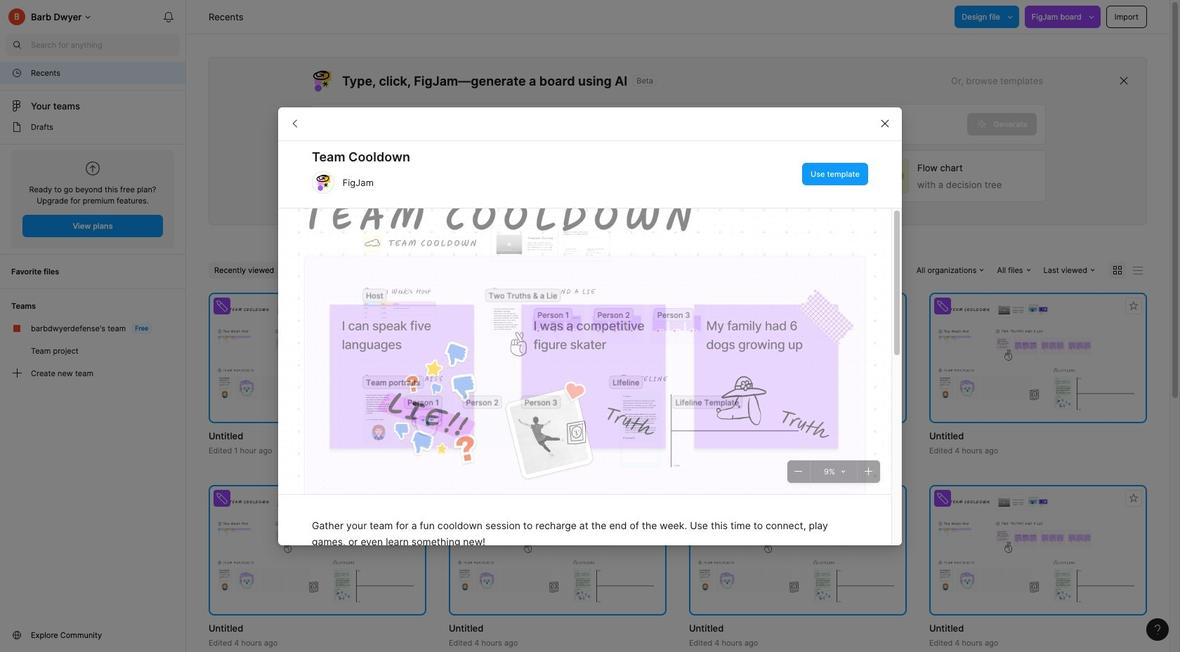 Task type: vqa. For each thing, say whether or not it's contained in the screenshot.
Help icon
no



Task type: describe. For each thing, give the bounding box(es) containing it.
Ex: A weekly team meeting, starting with an ice breaker field
[[311, 105, 968, 144]]

select zoom level image
[[842, 470, 846, 474]]

community 16 image
[[11, 630, 22, 641]]

bell 32 image
[[157, 6, 180, 28]]



Task type: locate. For each thing, give the bounding box(es) containing it.
search 32 image
[[6, 34, 28, 56]]

team cooldown image
[[278, 208, 892, 494]]

page 16 image
[[11, 122, 22, 133]]

dialog
[[278, 107, 902, 653]]

recent 16 image
[[11, 67, 22, 79]]

Search for anything text field
[[31, 39, 180, 51]]

file thumbnail image
[[216, 302, 419, 415], [456, 302, 660, 415], [696, 302, 900, 415], [937, 302, 1140, 415], [216, 494, 419, 607], [456, 494, 660, 607], [696, 494, 900, 607], [937, 494, 1140, 607]]



